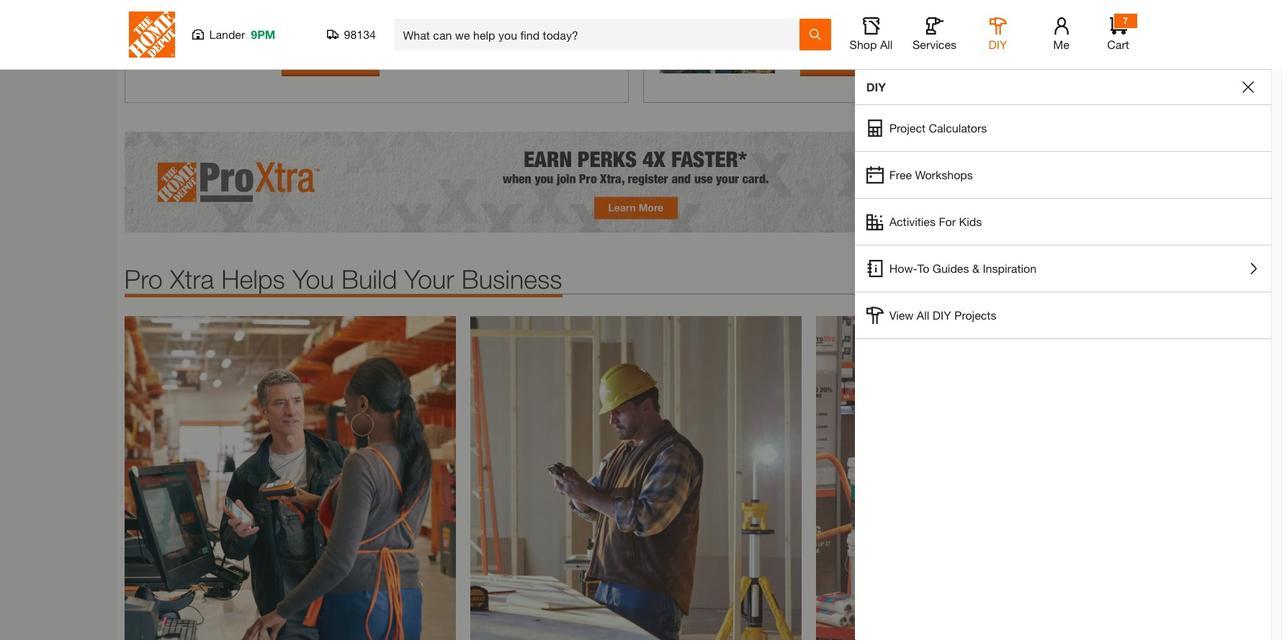 Task type: locate. For each thing, give the bounding box(es) containing it.
calculators
[[929, 121, 988, 135]]

2 horizontal spatial diy
[[989, 37, 1008, 51]]

free workshops
[[890, 168, 974, 182]]

cart
[[1108, 37, 1130, 51]]

projects
[[955, 308, 997, 322]]

how-to guides & inspiration
[[890, 262, 1037, 275]]

all right the view
[[917, 308, 930, 322]]

1 horizontal spatial all
[[917, 308, 930, 322]]

free workshops link
[[855, 152, 1272, 198]]

pro xtra helps you build your business
[[124, 264, 563, 295]]

feedback link image
[[1264, 244, 1283, 321]]

all for shop
[[881, 37, 893, 51]]

inspiration
[[983, 262, 1037, 275]]

0 vertical spatial diy
[[989, 37, 1008, 51]]

1 horizontal spatial diy
[[933, 308, 952, 322]]

services
[[913, 37, 957, 51]]

a pro uses his phone at a work site. image
[[470, 316, 802, 641]]

lander
[[209, 27, 245, 41]]

diy button
[[976, 17, 1022, 52]]

diy left the me in the right of the page
[[989, 37, 1008, 51]]

all inside button
[[881, 37, 893, 51]]

a pro uses his phone at a job site. image
[[643, 0, 1148, 103]]

all
[[881, 37, 893, 51], [917, 308, 930, 322]]

diy left projects at the right
[[933, 308, 952, 322]]

0 horizontal spatial diy
[[867, 80, 886, 94]]

&
[[973, 262, 980, 275]]

project calculators link
[[855, 105, 1272, 151]]

a home depot associate scans a pro's phone. image
[[124, 316, 456, 641]]

all for view
[[917, 308, 930, 322]]

0 vertical spatial all
[[881, 37, 893, 51]]

98134
[[344, 27, 376, 41]]

7
[[1124, 15, 1129, 26]]

how-to guides & inspiration button
[[855, 246, 1272, 292]]

0 horizontal spatial all
[[881, 37, 893, 51]]

diy down shop all
[[867, 80, 886, 94]]

guides
[[933, 262, 970, 275]]

build
[[342, 264, 397, 295]]

What can we help you find today? search field
[[403, 19, 799, 50]]

a home depot associate hands paint to a shopping pro. image
[[816, 316, 1148, 641]]

helps
[[221, 264, 285, 295]]

all right shop
[[881, 37, 893, 51]]

menu
[[855, 105, 1272, 339]]

activities for kids
[[890, 215, 983, 228]]

diy
[[989, 37, 1008, 51], [867, 80, 886, 94], [933, 308, 952, 322]]

your
[[405, 264, 455, 295]]

me
[[1054, 37, 1070, 51]]

1 vertical spatial all
[[917, 308, 930, 322]]

1 vertical spatial diy
[[867, 80, 886, 94]]

drawer close image
[[1243, 81, 1255, 93]]



Task type: describe. For each thing, give the bounding box(es) containing it.
view
[[890, 308, 914, 322]]

shop all button
[[849, 17, 895, 52]]

the home depot logo image
[[129, 12, 175, 58]]

project calculators
[[890, 121, 988, 135]]

9pm
[[251, 27, 276, 41]]

to
[[918, 262, 930, 275]]

shop all
[[850, 37, 893, 51]]

view all diy projects link
[[855, 293, 1272, 339]]

activities for kids link
[[855, 199, 1272, 245]]

cart 7
[[1108, 15, 1130, 51]]

diy inside button
[[989, 37, 1008, 51]]

for
[[939, 215, 957, 228]]

project
[[890, 121, 926, 135]]

2 vertical spatial diy
[[933, 308, 952, 322]]

you
[[293, 264, 334, 295]]

menu containing project calculators
[[855, 105, 1272, 339]]

workshops
[[916, 168, 974, 182]]

view all diy projects
[[890, 308, 997, 322]]

free
[[890, 168, 913, 182]]

xtra
[[170, 264, 214, 295]]

how-
[[890, 262, 918, 275]]

98134 button
[[327, 27, 377, 42]]

shop
[[850, 37, 878, 51]]

pro
[[124, 264, 163, 295]]

services button
[[912, 17, 958, 52]]

the pro online experience image
[[124, 0, 629, 103]]

me button
[[1039, 17, 1085, 52]]

activities
[[890, 215, 936, 228]]

kids
[[960, 215, 983, 228]]

lander 9pm
[[209, 27, 276, 41]]

commercial revolving charge card image
[[124, 132, 1148, 233]]

business
[[462, 264, 563, 295]]



Task type: vqa. For each thing, say whether or not it's contained in the screenshot.
Tuxedo
no



